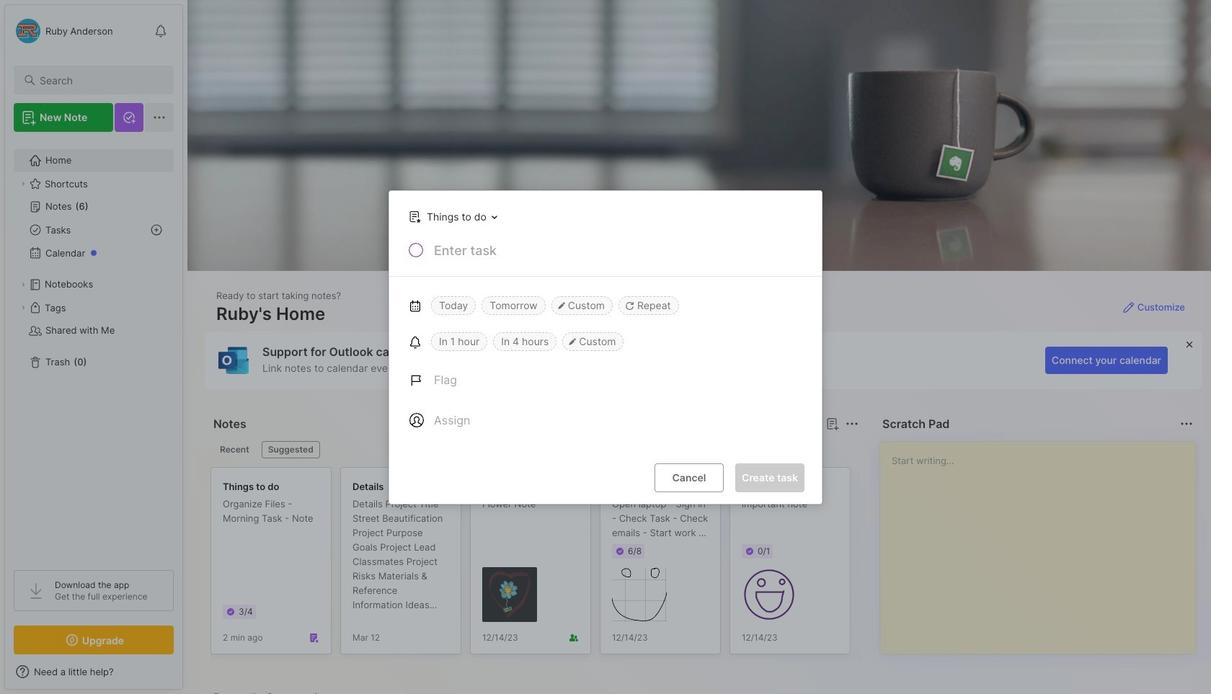 Task type: vqa. For each thing, say whether or not it's contained in the screenshot.
Home image
no



Task type: locate. For each thing, give the bounding box(es) containing it.
0 horizontal spatial tab
[[213, 441, 256, 459]]

2 horizontal spatial thumbnail image
[[742, 568, 797, 622]]

Start writing… text field
[[892, 442, 1196, 643]]

2 tab from the left
[[262, 441, 320, 459]]

row group
[[211, 467, 1119, 664]]

expand notebooks image
[[19, 281, 27, 289]]

Search text field
[[40, 74, 161, 87]]

0 horizontal spatial thumbnail image
[[483, 568, 537, 622]]

tree
[[5, 141, 182, 558]]

1 horizontal spatial thumbnail image
[[612, 568, 667, 622]]

None search field
[[40, 71, 161, 89]]

tab
[[213, 441, 256, 459], [262, 441, 320, 459]]

tab list
[[213, 441, 857, 459]]

Enter task text field
[[433, 241, 805, 266]]

thumbnail image
[[483, 568, 537, 622], [612, 568, 667, 622], [742, 568, 797, 622]]

1 horizontal spatial tab
[[262, 441, 320, 459]]



Task type: describe. For each thing, give the bounding box(es) containing it.
Go to note or move task field
[[402, 206, 503, 227]]

tree inside main element
[[5, 141, 182, 558]]

2 thumbnail image from the left
[[612, 568, 667, 622]]

1 thumbnail image from the left
[[483, 568, 537, 622]]

3 thumbnail image from the left
[[742, 568, 797, 622]]

1 tab from the left
[[213, 441, 256, 459]]

main element
[[0, 0, 188, 695]]

expand tags image
[[19, 304, 27, 312]]

none search field inside main element
[[40, 71, 161, 89]]



